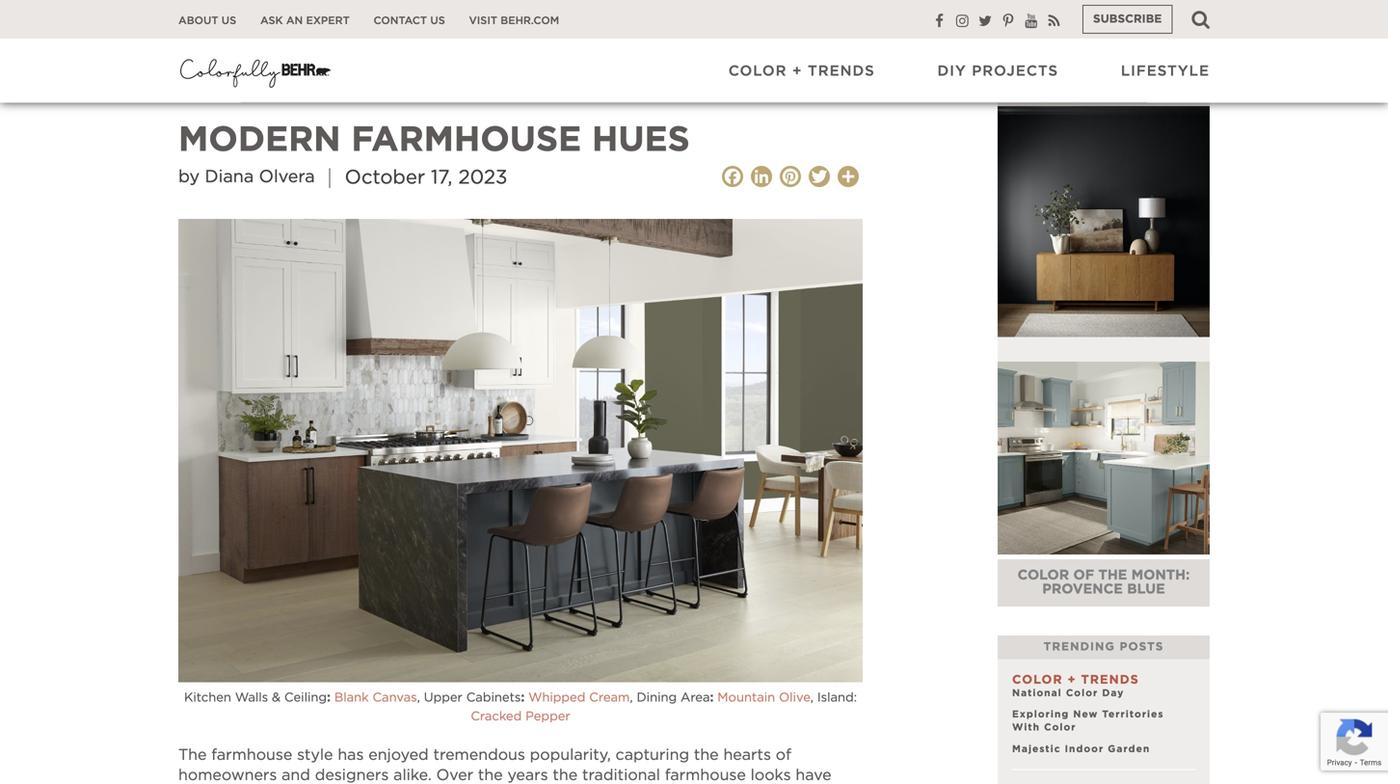 Task type: vqa. For each thing, say whether or not it's contained in the screenshot.
up inside SUDDENLY IT WAS DECEMBER, ARRIVING ALMOST OUT OF NOWHERE ON FIERY REINDEER HOOVES. SIGNALING THAT, ONCE AGAIN, IT WAS TIME FOR OUR FAMILY'S ANNUAL, HOLIDAY, COLOR SELECTION.  MY DAUGHTER FRANKIE, WHO IS NOW FIVE, STEPPED RIGHT UP AS OUR OFFICIAL, "SELECTOR OF COLOR." THE APPLE DIDN'T FALL FAR FROM THE TREE THERE; SHE'S ALREADY A BIG FAN OF COLOR AND HOLIDAY DECORATING.
no



Task type: describe. For each thing, give the bounding box(es) containing it.
national color day link
[[1013, 688, 1125, 698]]

1 horizontal spatial +
[[793, 64, 803, 78]]

the inside color of the month: provence blue
[[1099, 569, 1128, 583]]

featured image image
[[998, 362, 1210, 555]]

1 , from the left
[[417, 692, 420, 704]]

olvera
[[259, 168, 315, 186]]

visit behr.com link
[[469, 14, 560, 28]]

pepper inside 2024 color of the year: cracked pepper
[[1113, 88, 1166, 100]]

trending
[[1044, 641, 1116, 653]]

color of the month: provence blue
[[1018, 569, 1191, 596]]

contact
[[374, 15, 427, 26]]

national color day
[[1013, 688, 1125, 698]]

us for contact us
[[430, 15, 445, 26]]

ask an expert
[[260, 15, 350, 26]]

of inside color of the month: provence blue
[[1074, 569, 1095, 583]]

cracked pepper link
[[471, 710, 571, 723]]

visit behr.com
[[469, 15, 560, 26]]

us for about us
[[222, 15, 236, 26]]

lifestyle link
[[1122, 62, 1210, 81]]

contact us link
[[374, 14, 445, 28]]

over
[[437, 768, 474, 783]]

subscribe
[[1094, 14, 1163, 25]]

has
[[338, 748, 364, 763]]

expert
[[306, 15, 350, 26]]

ask an expert link
[[260, 14, 350, 28]]

cracked inside 2024 color of the year: cracked pepper
[[1043, 88, 1109, 100]]

projects
[[972, 64, 1059, 78]]

trending posts
[[1044, 641, 1164, 653]]

0 horizontal spatial trends
[[253, 69, 316, 83]]

whipped
[[529, 692, 586, 704]]

cream
[[590, 692, 630, 704]]

by
[[178, 168, 200, 186]]

diana
[[205, 168, 254, 186]]

about
[[178, 15, 218, 26]]

upper
[[424, 692, 463, 704]]

new
[[1074, 710, 1099, 720]]

17,
[[431, 168, 453, 188]]

2024
[[1010, 74, 1045, 86]]

month:
[[1132, 569, 1191, 583]]

&
[[272, 692, 281, 704]]

by diana olvera
[[178, 168, 315, 186]]

looks
[[751, 768, 791, 783]]

year:
[[1157, 74, 1198, 86]]

popularity,
[[530, 748, 611, 763]]

about us link
[[178, 14, 236, 28]]

of inside 2024 color of the year: cracked pepper
[[1101, 74, 1121, 86]]

the down tremendous
[[478, 768, 503, 783]]

kitchen walls & ceiling : blank canvas , upper cabinets : whipped cream , dining area : mountain olive , island: cracked pepper
[[184, 692, 857, 723]]

1 horizontal spatial color + trends
[[729, 64, 875, 78]]

olive
[[779, 692, 811, 704]]

territories
[[1103, 710, 1165, 720]]

enjoyed
[[369, 748, 429, 763]]

indoor
[[1065, 744, 1105, 754]]

and
[[282, 768, 310, 783]]

cabinets
[[467, 692, 521, 704]]

farmhouse
[[351, 123, 582, 158]]

modern
[[178, 123, 341, 158]]

colorfully behr image
[[178, 53, 333, 91]]

majestic
[[1013, 744, 1061, 754]]

garden
[[1108, 744, 1151, 754]]

hearts
[[724, 748, 772, 763]]

majestic indoor garden
[[1013, 744, 1151, 754]]

subscribe link
[[1083, 5, 1173, 34]]

dining
[[637, 692, 677, 704]]

modern farmhouse hues
[[178, 123, 690, 158]]

traditional
[[583, 768, 661, 783]]

kitchen
[[184, 692, 231, 704]]

color inside the color + trends link
[[729, 64, 787, 78]]

0 horizontal spatial farmhouse
[[211, 748, 293, 763]]

of inside the farmhouse style has enjoyed tremendous popularity, capturing the hearts of homeowners and designers alike. over the years the traditional farmhouse looks hav
[[776, 748, 792, 763]]

exploring new territories with color link
[[1013, 710, 1165, 732]]

tremendous
[[433, 748, 526, 763]]

years
[[508, 768, 548, 783]]

+ inside 'sidebar' section
[[1068, 674, 1077, 686]]

2 : from the left
[[521, 692, 525, 704]]

color inside color of the month: provence blue
[[1018, 569, 1070, 583]]



Task type: locate. For each thing, give the bounding box(es) containing it.
the left year:
[[1125, 74, 1152, 86]]

mountain olive link
[[718, 692, 811, 704]]

us right about
[[222, 15, 236, 26]]

style
[[297, 748, 333, 763]]

of left lifestyle 'link'
[[1101, 74, 1121, 86]]

the
[[178, 748, 207, 763]]

ask
[[260, 15, 283, 26]]

contact us
[[374, 15, 445, 26]]

the left hearts on the right bottom of the page
[[694, 748, 719, 763]]

0 vertical spatial of
[[1101, 74, 1121, 86]]

0 horizontal spatial pepper
[[526, 710, 571, 723]]

provence
[[1043, 582, 1123, 596]]

october
[[345, 168, 425, 188]]

+
[[793, 64, 803, 78], [238, 69, 248, 83], [1068, 674, 1077, 686]]

color
[[1013, 674, 1063, 686]]

cracked
[[1043, 88, 1109, 100], [471, 710, 522, 723]]

blank
[[334, 692, 369, 704]]

homeowners
[[178, 768, 277, 783]]

pepper down whipped at the left
[[526, 710, 571, 723]]

0 horizontal spatial color + trends
[[178, 69, 316, 83]]

pepper down lifestyle 'link'
[[1113, 88, 1166, 100]]

color inside exploring new territories with color
[[1045, 723, 1077, 732]]

canvas
[[373, 692, 417, 704]]

3 , from the left
[[811, 692, 814, 704]]

capturing
[[616, 748, 690, 763]]

an
[[286, 15, 303, 26]]

hues
[[592, 123, 690, 158]]

with
[[1013, 723, 1041, 732]]

alike.
[[394, 768, 432, 783]]

the
[[1125, 74, 1152, 86], [1099, 569, 1128, 583], [694, 748, 719, 763], [478, 768, 503, 783], [553, 768, 578, 783]]

exploring new territories with color
[[1013, 710, 1165, 732]]

3 : from the left
[[710, 692, 714, 704]]

2 horizontal spatial +
[[1068, 674, 1077, 686]]

search image
[[1192, 10, 1210, 29]]

: up cracked pepper link
[[521, 692, 525, 704]]

the inside 2024 color of the year: cracked pepper
[[1125, 74, 1152, 86]]

us right the contact on the top left of page
[[430, 15, 445, 26]]

1 horizontal spatial ,
[[630, 692, 633, 704]]

farmhouse
[[211, 748, 293, 763], [665, 768, 746, 783]]

diy projects
[[938, 64, 1059, 78]]

of left blue
[[1074, 569, 1095, 583]]

0 horizontal spatial ,
[[417, 692, 420, 704]]

1 horizontal spatial cracked
[[1043, 88, 1109, 100]]

majestic indoor garden link
[[1013, 744, 1151, 754]]

0 vertical spatial pepper
[[1113, 88, 1166, 100]]

color + trends
[[1013, 674, 1140, 686]]

2024 color of the year: cracked pepper
[[1010, 74, 1198, 100]]

0 horizontal spatial :
[[327, 692, 331, 704]]

blue
[[1128, 582, 1166, 596]]

day
[[1103, 688, 1125, 698]]

1 horizontal spatial of
[[1074, 569, 1095, 583]]

: left blank
[[327, 692, 331, 704]]

: left the mountain
[[710, 692, 714, 704]]

national
[[1013, 688, 1063, 698]]

the farmhouse style has enjoyed tremendous popularity, capturing the hearts of homeowners and designers alike. over the years the traditional farmhouse looks hav
[[178, 748, 833, 784]]

the down 'popularity,'
[[553, 768, 578, 783]]

2 horizontal spatial :
[[710, 692, 714, 704]]

2 us from the left
[[430, 15, 445, 26]]

1 horizontal spatial :
[[521, 692, 525, 704]]

1 : from the left
[[327, 692, 331, 704]]

2 horizontal spatial ,
[[811, 692, 814, 704]]

1 horizontal spatial us
[[430, 15, 445, 26]]

october 17, 2023
[[345, 168, 508, 188]]

blank canvas link
[[334, 692, 417, 704]]

sidebar section
[[998, 68, 1210, 784]]

behr.com
[[501, 15, 560, 26]]

us inside about us link
[[222, 15, 236, 26]]

exploring
[[1013, 710, 1070, 720]]

1 us from the left
[[222, 15, 236, 26]]

1 vertical spatial pepper
[[526, 710, 571, 723]]

of
[[1101, 74, 1121, 86], [1074, 569, 1095, 583], [776, 748, 792, 763]]

, left 'upper'
[[417, 692, 420, 704]]

color + trends link
[[729, 62, 875, 81]]

us inside contact us link
[[430, 15, 445, 26]]

designers
[[315, 768, 389, 783]]

walls
[[235, 692, 268, 704]]

island:
[[818, 692, 857, 704]]

mountain
[[718, 692, 776, 704]]

trends
[[808, 64, 875, 78], [253, 69, 316, 83]]

cracked inside kitchen walls & ceiling : blank canvas , upper cabinets : whipped cream , dining area : mountain olive , island: cracked pepper
[[471, 710, 522, 723]]

, left island: on the right of the page
[[811, 692, 814, 704]]

1 horizontal spatial trends
[[808, 64, 875, 78]]

visit
[[469, 15, 498, 26]]

lifestyle
[[1122, 64, 1210, 78]]

an open house interior concept, featuring a kitchen and dining room area.  the kitchen has a black color island and the dining room has a dark olive green accent wall. image
[[178, 219, 863, 683]]

1 horizontal spatial farmhouse
[[665, 768, 746, 783]]

of up looks
[[776, 748, 792, 763]]

color
[[729, 64, 787, 78], [178, 69, 233, 83], [1049, 74, 1097, 86], [1018, 569, 1070, 583], [1067, 688, 1099, 698], [1045, 723, 1077, 732]]

us
[[222, 15, 236, 26], [430, 15, 445, 26]]

diy projects link
[[938, 62, 1059, 81]]

:
[[327, 692, 331, 704], [521, 692, 525, 704], [710, 692, 714, 704]]

, left dining on the bottom
[[630, 692, 633, 704]]

cracked down cabinets
[[471, 710, 522, 723]]

color inside 2024 color of the year: cracked pepper
[[1049, 74, 1097, 86]]

2 horizontal spatial of
[[1101, 74, 1121, 86]]

trends
[[1082, 674, 1140, 686]]

0 horizontal spatial of
[[776, 748, 792, 763]]

whipped cream link
[[529, 692, 630, 704]]

2 vertical spatial of
[[776, 748, 792, 763]]

cracked down 2024
[[1043, 88, 1109, 100]]

posts
[[1120, 641, 1164, 653]]

0 horizontal spatial us
[[222, 15, 236, 26]]

ceiling
[[285, 692, 327, 704]]

diy
[[938, 64, 967, 78]]

color of the month: provence blue link
[[1018, 569, 1191, 596]]

pepper inside kitchen walls & ceiling : blank canvas , upper cabinets : whipped cream , dining area : mountain olive , island: cracked pepper
[[526, 710, 571, 723]]

the left month:
[[1099, 569, 1128, 583]]

1 horizontal spatial pepper
[[1113, 88, 1166, 100]]

0 horizontal spatial +
[[238, 69, 248, 83]]

2023
[[459, 168, 508, 188]]

about us
[[178, 15, 236, 26]]

1 vertical spatial of
[[1074, 569, 1095, 583]]

0 horizontal spatial cracked
[[471, 710, 522, 723]]

2 , from the left
[[630, 692, 633, 704]]

0 vertical spatial cracked
[[1043, 88, 1109, 100]]

1 vertical spatial farmhouse
[[665, 768, 746, 783]]

1 vertical spatial cracked
[[471, 710, 522, 723]]

area
[[681, 692, 710, 704]]

farmhouse up homeowners
[[211, 748, 293, 763]]

color + trends
[[729, 64, 875, 78], [178, 69, 316, 83]]

farmhouse down hearts on the right bottom of the page
[[665, 768, 746, 783]]

0 vertical spatial farmhouse
[[211, 748, 293, 763]]



